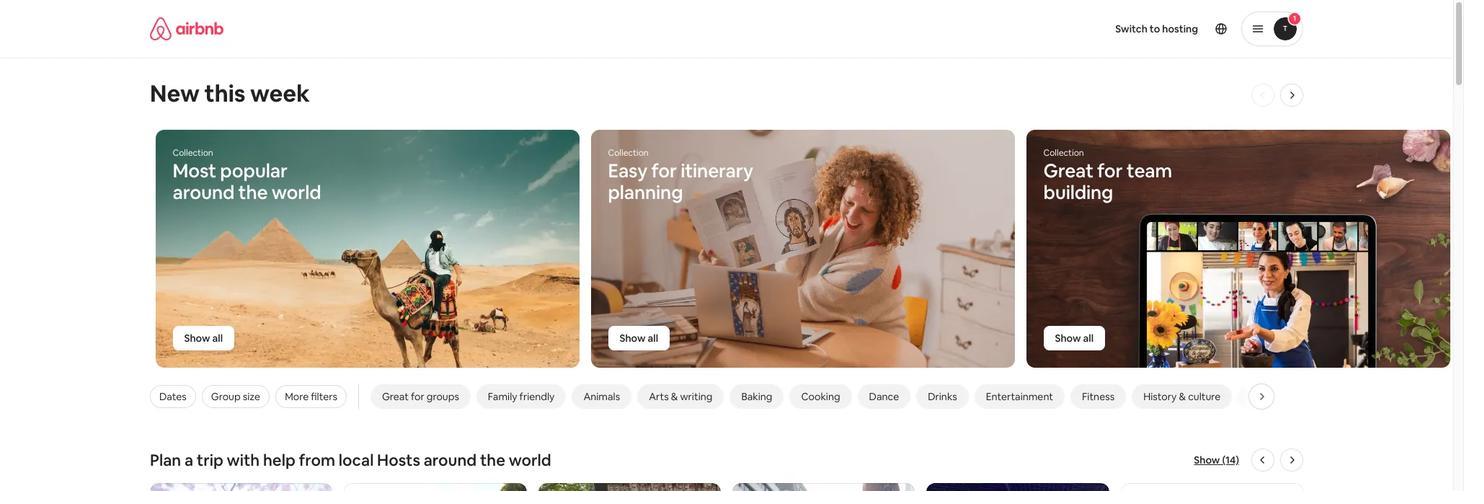 Task type: describe. For each thing, give the bounding box(es) containing it.
family
[[488, 390, 518, 403]]

help
[[263, 450, 296, 470]]

show all link for great for team building
[[1044, 326, 1106, 351]]

show all for great for team building
[[1056, 332, 1094, 345]]

cooking
[[802, 390, 841, 403]]

animals
[[584, 390, 620, 403]]

this week
[[205, 79, 310, 108]]

baking element
[[742, 390, 773, 403]]

dance
[[870, 390, 900, 403]]

more
[[285, 390, 309, 403]]

dates button
[[150, 385, 196, 408]]

arts & writing element
[[649, 390, 713, 403]]

great for groups
[[382, 390, 459, 403]]

the inside collection most popular around the world
[[238, 180, 268, 205]]

magic button
[[1239, 384, 1290, 409]]

fitness
[[1083, 390, 1115, 403]]

switch
[[1116, 22, 1148, 35]]

show (14) link
[[1195, 453, 1240, 467]]

dance element
[[870, 390, 900, 403]]

history & culture element
[[1144, 390, 1221, 403]]

local
[[339, 450, 374, 470]]

new this week
[[150, 79, 310, 108]]

a
[[185, 450, 193, 470]]

cooking element
[[802, 390, 841, 403]]

show for great for team building
[[1056, 332, 1082, 345]]

switch to hosting
[[1116, 22, 1199, 35]]

culture
[[1189, 390, 1221, 403]]

trip
[[197, 450, 224, 470]]

arts & writing button
[[638, 384, 724, 409]]

filters
[[311, 390, 338, 403]]

(14)
[[1223, 454, 1240, 467]]

history & culture button
[[1133, 384, 1233, 409]]

collection great for team building
[[1044, 147, 1173, 205]]

dance button
[[858, 384, 911, 409]]

magic
[[1250, 390, 1278, 403]]

world inside collection most popular around the world
[[272, 180, 321, 205]]

& for history
[[1180, 390, 1187, 403]]

show all for most popular around the world
[[184, 332, 223, 345]]

history & culture
[[1144, 390, 1221, 403]]

group size button
[[202, 385, 270, 408]]

from
[[299, 450, 335, 470]]

itinerary
[[681, 159, 754, 183]]

entertainment button
[[975, 384, 1065, 409]]

new
[[150, 79, 200, 108]]

plan a trip with help from local hosts around the world
[[150, 450, 552, 470]]

1 button
[[1242, 12, 1304, 46]]

building
[[1044, 180, 1114, 205]]

baking
[[742, 390, 773, 403]]

drinks button
[[917, 384, 969, 409]]

all for the
[[212, 332, 223, 345]]

writing
[[681, 390, 713, 403]]

more filters button
[[276, 385, 347, 408]]

fitness element
[[1083, 390, 1115, 403]]

profile element
[[853, 0, 1304, 58]]

for for planning
[[652, 159, 677, 183]]



Task type: locate. For each thing, give the bounding box(es) containing it.
the down "family" at the left of page
[[480, 450, 506, 470]]

plan
[[150, 450, 181, 470]]

0 horizontal spatial collection
[[173, 147, 213, 159]]

baking button
[[730, 384, 784, 409]]

the
[[238, 180, 268, 205], [480, 450, 506, 470]]

2 all from the left
[[648, 332, 659, 345]]

0 vertical spatial great
[[1044, 159, 1094, 183]]

drinks element
[[928, 390, 958, 403]]

for left team
[[1098, 159, 1123, 183]]

for
[[652, 159, 677, 183], [1098, 159, 1123, 183], [411, 390, 425, 403]]

hosting
[[1163, 22, 1199, 35]]

show for easy for itinerary planning
[[620, 332, 646, 345]]

show up animals "button"
[[620, 332, 646, 345]]

show all link up fitness button
[[1044, 326, 1106, 351]]

all
[[212, 332, 223, 345], [648, 332, 659, 345], [1084, 332, 1094, 345]]

0 horizontal spatial show all
[[184, 332, 223, 345]]

show for most popular around the world
[[184, 332, 210, 345]]

0 vertical spatial the
[[238, 180, 268, 205]]

collection most popular around the world
[[173, 147, 321, 205]]

0 horizontal spatial &
[[671, 390, 678, 403]]

group
[[211, 390, 241, 403]]

popular
[[220, 159, 288, 183]]

for left groups
[[411, 390, 425, 403]]

1 & from the left
[[671, 390, 678, 403]]

friendly
[[520, 390, 555, 403]]

show up fitness button
[[1056, 332, 1082, 345]]

0 horizontal spatial show all link
[[173, 326, 234, 351]]

0 horizontal spatial for
[[411, 390, 425, 403]]

world
[[272, 180, 321, 205], [509, 450, 552, 470]]

&
[[671, 390, 678, 403], [1180, 390, 1187, 403]]

for inside great for groups button
[[411, 390, 425, 403]]

size
[[243, 390, 260, 403]]

cooking button
[[790, 384, 852, 409]]

all for building
[[1084, 332, 1094, 345]]

0 horizontal spatial all
[[212, 332, 223, 345]]

for inside 'collection easy for itinerary planning'
[[652, 159, 677, 183]]

show all for easy for itinerary planning
[[620, 332, 659, 345]]

all up group
[[212, 332, 223, 345]]

2 horizontal spatial collection
[[1044, 147, 1085, 159]]

arts & writing
[[649, 390, 713, 403]]

show all link up group
[[173, 326, 234, 351]]

collection inside 'collection easy for itinerary planning'
[[608, 147, 649, 159]]

all up arts
[[648, 332, 659, 345]]

show left (14)
[[1195, 454, 1221, 467]]

& left culture
[[1180, 390, 1187, 403]]

family friendly button
[[477, 384, 566, 409]]

collection up building
[[1044, 147, 1085, 159]]

show all up arts
[[620, 332, 659, 345]]

history
[[1144, 390, 1177, 403]]

0 horizontal spatial around
[[173, 180, 235, 205]]

family friendly
[[488, 390, 555, 403]]

1 horizontal spatial show all
[[620, 332, 659, 345]]

1 horizontal spatial great
[[1044, 159, 1094, 183]]

show all
[[184, 332, 223, 345], [620, 332, 659, 345], [1056, 332, 1094, 345]]

most
[[173, 159, 216, 183]]

show
[[184, 332, 210, 345], [620, 332, 646, 345], [1056, 332, 1082, 345], [1195, 454, 1221, 467]]

1 horizontal spatial all
[[648, 332, 659, 345]]

1 vertical spatial around
[[424, 450, 477, 470]]

1
[[1294, 14, 1297, 23]]

0 vertical spatial world
[[272, 180, 321, 205]]

hosts
[[377, 450, 421, 470]]

2 show all link from the left
[[608, 326, 670, 351]]

2 horizontal spatial for
[[1098, 159, 1123, 183]]

to
[[1150, 22, 1161, 35]]

& right arts
[[671, 390, 678, 403]]

collection inside collection great for team building
[[1044, 147, 1085, 159]]

2 horizontal spatial show all link
[[1044, 326, 1106, 351]]

show up dates dropdown button
[[184, 332, 210, 345]]

great inside button
[[382, 390, 409, 403]]

switch to hosting link
[[1107, 14, 1207, 44]]

3 show all link from the left
[[1044, 326, 1106, 351]]

& for arts
[[671, 390, 678, 403]]

0 horizontal spatial great
[[382, 390, 409, 403]]

show all link up arts
[[608, 326, 670, 351]]

show all link for easy for itinerary planning
[[608, 326, 670, 351]]

1 horizontal spatial for
[[652, 159, 677, 183]]

show all up group
[[184, 332, 223, 345]]

arts
[[649, 390, 669, 403]]

1 horizontal spatial &
[[1180, 390, 1187, 403]]

1 horizontal spatial collection
[[608, 147, 649, 159]]

new this week group
[[0, 129, 1454, 369]]

great for groups button
[[371, 384, 471, 409]]

planning
[[608, 180, 683, 205]]

team
[[1127, 159, 1173, 183]]

collection
[[173, 147, 213, 159], [608, 147, 649, 159], [1044, 147, 1085, 159]]

1 horizontal spatial around
[[424, 450, 477, 470]]

great for groups element
[[382, 390, 459, 403]]

0 horizontal spatial world
[[272, 180, 321, 205]]

entertainment element
[[987, 390, 1054, 403]]

1 vertical spatial great
[[382, 390, 409, 403]]

around inside collection most popular around the world
[[173, 180, 235, 205]]

show (14)
[[1195, 454, 1240, 467]]

group size
[[211, 390, 260, 403]]

3 all from the left
[[1084, 332, 1094, 345]]

fitness button
[[1071, 384, 1127, 409]]

1 horizontal spatial world
[[509, 450, 552, 470]]

for inside collection great for team building
[[1098, 159, 1123, 183]]

2 horizontal spatial all
[[1084, 332, 1094, 345]]

dates
[[159, 390, 187, 403]]

collection for most
[[173, 147, 213, 159]]

more filters
[[285, 390, 338, 403]]

& inside 'button'
[[671, 390, 678, 403]]

with
[[227, 450, 260, 470]]

easy
[[608, 159, 648, 183]]

show inside 'link'
[[1195, 454, 1221, 467]]

animals button
[[572, 384, 632, 409]]

all up fitness button
[[1084, 332, 1094, 345]]

all for planning
[[648, 332, 659, 345]]

around
[[173, 180, 235, 205], [424, 450, 477, 470]]

magic element
[[1250, 390, 1278, 403]]

collection easy for itinerary planning
[[608, 147, 754, 205]]

show all up fitness button
[[1056, 332, 1094, 345]]

1 collection from the left
[[173, 147, 213, 159]]

3 collection from the left
[[1044, 147, 1085, 159]]

collection inside collection most popular around the world
[[173, 147, 213, 159]]

0 vertical spatial around
[[173, 180, 235, 205]]

collection for great
[[1044, 147, 1085, 159]]

3 show all from the left
[[1056, 332, 1094, 345]]

1 horizontal spatial the
[[480, 450, 506, 470]]

entertainment
[[987, 390, 1054, 403]]

1 all from the left
[[212, 332, 223, 345]]

animals element
[[584, 390, 620, 403]]

collection up planning
[[608, 147, 649, 159]]

2 show all from the left
[[620, 332, 659, 345]]

1 vertical spatial the
[[480, 450, 506, 470]]

0 horizontal spatial the
[[238, 180, 268, 205]]

great
[[1044, 159, 1094, 183], [382, 390, 409, 403]]

1 show all link from the left
[[173, 326, 234, 351]]

family friendly element
[[488, 390, 555, 403]]

great inside collection great for team building
[[1044, 159, 1094, 183]]

drinks
[[928, 390, 958, 403]]

1 show all from the left
[[184, 332, 223, 345]]

2 & from the left
[[1180, 390, 1187, 403]]

1 horizontal spatial show all link
[[608, 326, 670, 351]]

2 horizontal spatial show all
[[1056, 332, 1094, 345]]

show all link
[[173, 326, 234, 351], [608, 326, 670, 351], [1044, 326, 1106, 351]]

collection for easy
[[608, 147, 649, 159]]

2 collection from the left
[[608, 147, 649, 159]]

collection down new
[[173, 147, 213, 159]]

for right 'easy'
[[652, 159, 677, 183]]

show all link for most popular around the world
[[173, 326, 234, 351]]

groups
[[427, 390, 459, 403]]

the right most
[[238, 180, 268, 205]]

for for building
[[1098, 159, 1123, 183]]

1 vertical spatial world
[[509, 450, 552, 470]]

& inside button
[[1180, 390, 1187, 403]]



Task type: vqa. For each thing, say whether or not it's contained in the screenshot.
3rd Show all link from right
yes



